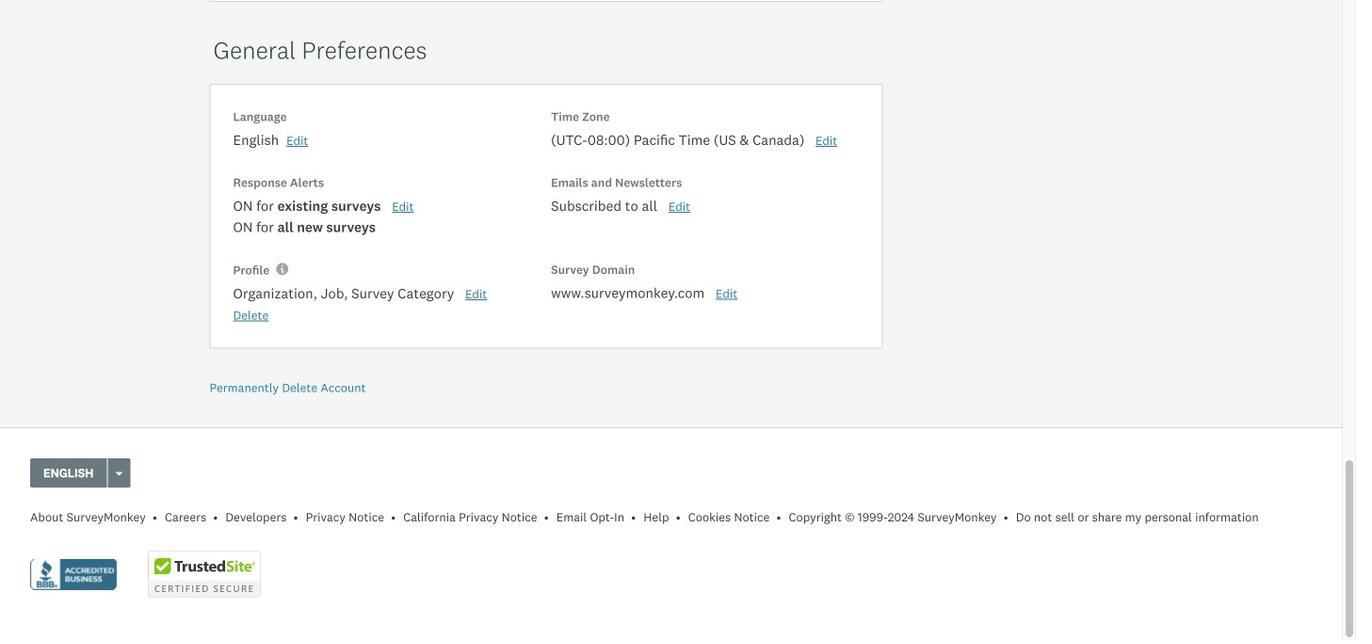 Task type: vqa. For each thing, say whether or not it's contained in the screenshot.
Trustedsite Helps Keep You Safe From Identity Theft, Credit Card Fraud, Spyware, Spam, Viruses And Online Scams image on the left of the page
yes



Task type: locate. For each thing, give the bounding box(es) containing it.
trustedsite helps keep you safe from identity theft, credit card fraud, spyware, spam, viruses and online scams image
[[148, 551, 261, 598]]



